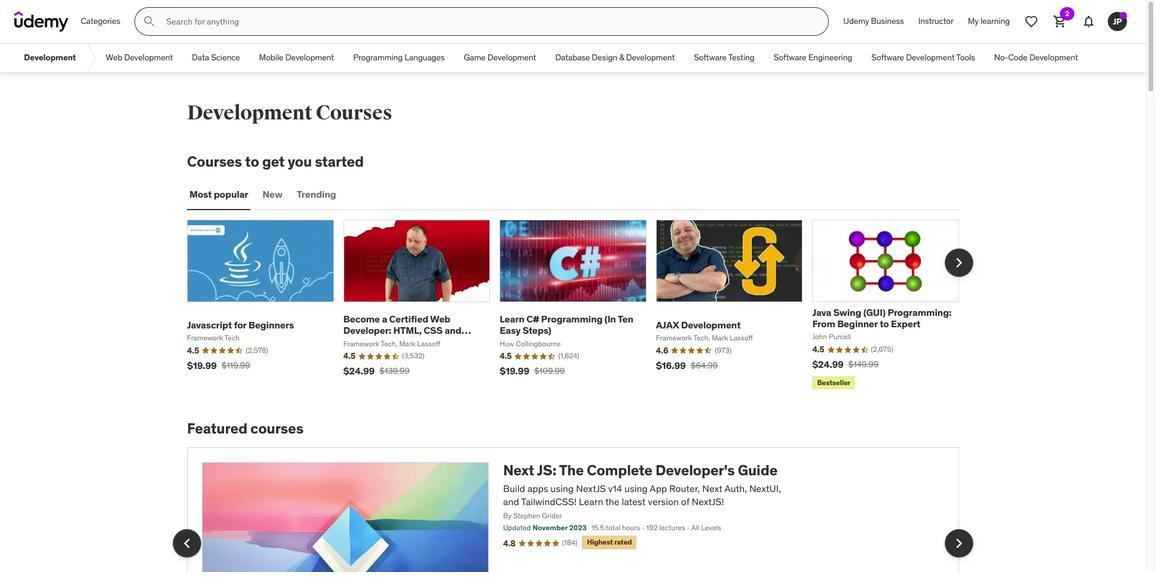 Task type: describe. For each thing, give the bounding box(es) containing it.
grider
[[542, 511, 562, 520]]

js:
[[537, 461, 556, 480]]

programming inside programming languages link
[[353, 52, 403, 63]]

most popular button
[[187, 180, 251, 209]]

carousel element containing next js: the complete developer's guide
[[173, 448, 973, 572]]

jp
[[1113, 16, 1122, 27]]

all
[[691, 524, 699, 533]]

ajax
[[656, 319, 679, 331]]

highest
[[587, 538, 613, 547]]

udemy business link
[[836, 7, 911, 36]]

web development
[[106, 52, 173, 63]]

java swing (gui) programming: from beginner to expert
[[812, 306, 952, 330]]

submit search image
[[142, 14, 157, 29]]

no-code development link
[[985, 44, 1088, 72]]

most
[[189, 188, 212, 200]]

java swing (gui) programming: from beginner to expert link
[[812, 306, 952, 330]]

0 horizontal spatial next
[[503, 461, 534, 480]]

web inside become a certified web developer: html, css and javascript
[[430, 313, 450, 325]]

nextui,
[[749, 483, 781, 495]]

become a certified web developer: html, css and javascript link
[[343, 313, 471, 348]]

and inside next js: the complete developer's guide build apps using nextjs v14 using app router, next auth, nextui, and tailwindcss! learn the latest version of nextjs! by stephen grider
[[503, 496, 519, 508]]

192
[[646, 524, 658, 533]]

get
[[262, 152, 285, 171]]

the
[[605, 496, 619, 508]]

(in
[[604, 313, 616, 325]]

data science
[[192, 52, 240, 63]]

developer's
[[655, 461, 735, 480]]

4.8
[[503, 538, 515, 549]]

software engineering link
[[764, 44, 862, 72]]

lectures
[[659, 524, 685, 533]]

total
[[606, 524, 620, 533]]

development right mobile
[[285, 52, 334, 63]]

1 using from the left
[[551, 483, 574, 495]]

popular
[[214, 188, 248, 200]]

database
[[555, 52, 590, 63]]

learn inside next js: the complete developer's guide build apps using nextjs v14 using app router, next auth, nextui, and tailwindcss! learn the latest version of nextjs! by stephen grider
[[579, 496, 603, 508]]

complete
[[587, 461, 652, 480]]

to inside the java swing (gui) programming: from beginner to expert
[[880, 318, 889, 330]]

engineering
[[808, 52, 852, 63]]

c#
[[526, 313, 539, 325]]

categories
[[81, 16, 120, 26]]

categories button
[[73, 7, 127, 36]]

nextjs!
[[692, 496, 724, 508]]

javascript for beginners link
[[187, 319, 294, 331]]

trending
[[297, 188, 336, 200]]

2 next image from the top
[[949, 534, 969, 553]]

software for software engineering
[[774, 52, 806, 63]]

learn inside learn c# programming (in ten easy steps)
[[500, 313, 524, 325]]

beginner
[[837, 318, 878, 330]]

game development
[[464, 52, 536, 63]]

2023
[[569, 524, 587, 533]]

javascript
[[187, 319, 232, 331]]

(184)
[[562, 539, 577, 547]]

development up get
[[187, 100, 312, 125]]

development down udemy image
[[24, 52, 76, 63]]

software for software testing
[[694, 52, 727, 63]]

code
[[1008, 52, 1028, 63]]

web inside web development link
[[106, 52, 122, 63]]

developer:
[[343, 325, 391, 337]]

data science link
[[182, 44, 250, 72]]

(gui)
[[863, 306, 886, 318]]

software for software development tools
[[871, 52, 904, 63]]

development courses
[[187, 100, 392, 125]]

build
[[503, 483, 525, 495]]

easy
[[500, 325, 521, 337]]

Search for anything text field
[[164, 11, 814, 32]]

you
[[288, 152, 312, 171]]

app
[[650, 483, 667, 495]]

1 vertical spatial courses
[[187, 152, 242, 171]]

courses to get you started
[[187, 152, 364, 171]]

started
[[315, 152, 364, 171]]

design
[[592, 52, 617, 63]]

and inside become a certified web developer: html, css and javascript
[[445, 325, 461, 337]]

the
[[559, 461, 584, 480]]

swing
[[833, 306, 861, 318]]

2
[[1065, 9, 1069, 18]]

tailwindcss!
[[521, 496, 577, 508]]

courses
[[250, 420, 303, 438]]

1 horizontal spatial courses
[[316, 100, 392, 125]]

next js: the complete developer's guide build apps using nextjs v14 using app router, next auth, nextui, and tailwindcss! learn the latest version of nextjs! by stephen grider
[[503, 461, 781, 520]]

certified
[[389, 313, 428, 325]]

software development tools link
[[862, 44, 985, 72]]

my learning link
[[961, 7, 1017, 36]]

programming:
[[888, 306, 952, 318]]

updated november 2023
[[503, 524, 587, 533]]

programming languages
[[353, 52, 445, 63]]

ajax development link
[[656, 319, 741, 331]]

updated
[[503, 524, 531, 533]]

mobile
[[259, 52, 283, 63]]

steps)
[[523, 325, 551, 337]]



Task type: vqa. For each thing, say whether or not it's contained in the screenshot.
Add all to cart
no



Task type: locate. For each thing, give the bounding box(es) containing it.
web right certified
[[430, 313, 450, 325]]

udemy business
[[843, 16, 904, 26]]

1 horizontal spatial programming
[[541, 313, 602, 325]]

0 horizontal spatial using
[[551, 483, 574, 495]]

programming left '(in'
[[541, 313, 602, 325]]

software left testing
[[694, 52, 727, 63]]

using up tailwindcss!
[[551, 483, 574, 495]]

1 vertical spatial programming
[[541, 313, 602, 325]]

0 vertical spatial carousel element
[[187, 220, 973, 392]]

1 vertical spatial next
[[702, 483, 722, 495]]

1 vertical spatial web
[[430, 313, 450, 325]]

highest rated
[[587, 538, 632, 547]]

1 horizontal spatial next
[[702, 483, 722, 495]]

&
[[619, 52, 624, 63]]

1 horizontal spatial to
[[880, 318, 889, 330]]

version
[[648, 496, 679, 508]]

css
[[424, 325, 443, 337]]

next image
[[949, 253, 969, 272], [949, 534, 969, 553]]

all levels
[[691, 524, 721, 533]]

game
[[464, 52, 486, 63]]

mobile development
[[259, 52, 334, 63]]

using up latest
[[624, 483, 648, 495]]

shopping cart with 2 items image
[[1053, 14, 1067, 29]]

carousel element
[[187, 220, 973, 392], [173, 448, 973, 572]]

software engineering
[[774, 52, 852, 63]]

0 vertical spatial web
[[106, 52, 122, 63]]

0 horizontal spatial courses
[[187, 152, 242, 171]]

by
[[503, 511, 511, 520]]

0 vertical spatial programming
[[353, 52, 403, 63]]

0 horizontal spatial to
[[245, 152, 259, 171]]

to left expert
[[880, 318, 889, 330]]

instructor link
[[911, 7, 961, 36]]

0 horizontal spatial web
[[106, 52, 122, 63]]

v14
[[608, 483, 622, 495]]

2 horizontal spatial software
[[871, 52, 904, 63]]

0 vertical spatial to
[[245, 152, 259, 171]]

instructor
[[918, 16, 954, 26]]

learn down nextjs
[[579, 496, 603, 508]]

udemy
[[843, 16, 869, 26]]

rated
[[614, 538, 632, 547]]

nextjs
[[576, 483, 606, 495]]

featured courses
[[187, 420, 303, 438]]

using
[[551, 483, 574, 495], [624, 483, 648, 495]]

1 horizontal spatial learn
[[579, 496, 603, 508]]

apps
[[527, 483, 548, 495]]

development right code
[[1029, 52, 1078, 63]]

web right the arrow pointing to subcategory menu links icon on the top of page
[[106, 52, 122, 63]]

development right '&'
[[626, 52, 675, 63]]

science
[[211, 52, 240, 63]]

development right "ajax"
[[681, 319, 741, 331]]

game development link
[[454, 44, 546, 72]]

1 horizontal spatial using
[[624, 483, 648, 495]]

software down business at the right of the page
[[871, 52, 904, 63]]

database design & development
[[555, 52, 675, 63]]

featured
[[187, 420, 247, 438]]

and down build
[[503, 496, 519, 508]]

javascript
[[343, 336, 390, 348]]

new button
[[260, 180, 285, 209]]

0 vertical spatial learn
[[500, 313, 524, 325]]

software left engineering
[[774, 52, 806, 63]]

2 link
[[1046, 7, 1074, 36]]

to left get
[[245, 152, 259, 171]]

1 next image from the top
[[949, 253, 969, 272]]

guide
[[738, 461, 778, 480]]

0 vertical spatial and
[[445, 325, 461, 337]]

0 horizontal spatial software
[[694, 52, 727, 63]]

become
[[343, 313, 380, 325]]

javascript for beginners
[[187, 319, 294, 331]]

my learning
[[968, 16, 1010, 26]]

learning
[[980, 16, 1010, 26]]

1 vertical spatial to
[[880, 318, 889, 330]]

latest
[[622, 496, 646, 508]]

1 vertical spatial and
[[503, 496, 519, 508]]

router,
[[669, 483, 700, 495]]

carousel element containing java swing (gui) programming: from beginner to expert
[[187, 220, 973, 392]]

0 vertical spatial courses
[[316, 100, 392, 125]]

web
[[106, 52, 122, 63], [430, 313, 450, 325]]

1 horizontal spatial web
[[430, 313, 450, 325]]

development right game
[[487, 52, 536, 63]]

0 vertical spatial next image
[[949, 253, 969, 272]]

software
[[694, 52, 727, 63], [774, 52, 806, 63], [871, 52, 904, 63]]

development left tools
[[906, 52, 955, 63]]

from
[[812, 318, 835, 330]]

most popular
[[189, 188, 248, 200]]

a
[[382, 313, 387, 325]]

2 software from the left
[[774, 52, 806, 63]]

1 vertical spatial next image
[[949, 534, 969, 553]]

software development tools
[[871, 52, 975, 63]]

next up build
[[503, 461, 534, 480]]

auth,
[[724, 483, 747, 495]]

html,
[[393, 325, 422, 337]]

arrow pointing to subcategory menu links image
[[85, 44, 96, 72]]

1 horizontal spatial and
[[503, 496, 519, 508]]

3 software from the left
[[871, 52, 904, 63]]

0 horizontal spatial and
[[445, 325, 461, 337]]

next up nextjs!
[[702, 483, 722, 495]]

november
[[533, 524, 568, 533]]

udemy image
[[14, 11, 69, 32]]

learn left the c#
[[500, 313, 524, 325]]

levels
[[701, 524, 721, 533]]

languages
[[405, 52, 445, 63]]

learn c# programming (in ten easy steps)
[[500, 313, 633, 337]]

software testing link
[[684, 44, 764, 72]]

1 horizontal spatial software
[[774, 52, 806, 63]]

ajax development
[[656, 319, 741, 331]]

jp link
[[1103, 7, 1132, 36]]

programming inside learn c# programming (in ten easy steps)
[[541, 313, 602, 325]]

1 vertical spatial learn
[[579, 496, 603, 508]]

business
[[871, 16, 904, 26]]

beginners
[[248, 319, 294, 331]]

0 horizontal spatial learn
[[500, 313, 524, 325]]

testing
[[728, 52, 755, 63]]

hours
[[622, 524, 640, 533]]

stephen
[[513, 511, 540, 520]]

programming languages link
[[344, 44, 454, 72]]

no-code development
[[994, 52, 1078, 63]]

tools
[[956, 52, 975, 63]]

notifications image
[[1082, 14, 1096, 29]]

mobile development link
[[250, 44, 344, 72]]

my
[[968, 16, 979, 26]]

courses up started
[[316, 100, 392, 125]]

15.5
[[591, 524, 604, 533]]

programming left languages
[[353, 52, 403, 63]]

trending button
[[294, 180, 338, 209]]

192 lectures
[[646, 524, 685, 533]]

for
[[234, 319, 246, 331]]

0 vertical spatial next
[[503, 461, 534, 480]]

ten
[[618, 313, 633, 325]]

software testing
[[694, 52, 755, 63]]

wishlist image
[[1024, 14, 1039, 29]]

0 horizontal spatial programming
[[353, 52, 403, 63]]

and right 'css'
[[445, 325, 461, 337]]

2 using from the left
[[624, 483, 648, 495]]

development link
[[14, 44, 85, 72]]

courses up most popular
[[187, 152, 242, 171]]

you have alerts image
[[1120, 12, 1127, 19]]

database design & development link
[[546, 44, 684, 72]]

1 software from the left
[[694, 52, 727, 63]]

previous image
[[177, 534, 197, 553]]

development down submit search image
[[124, 52, 173, 63]]

1 vertical spatial carousel element
[[173, 448, 973, 572]]



